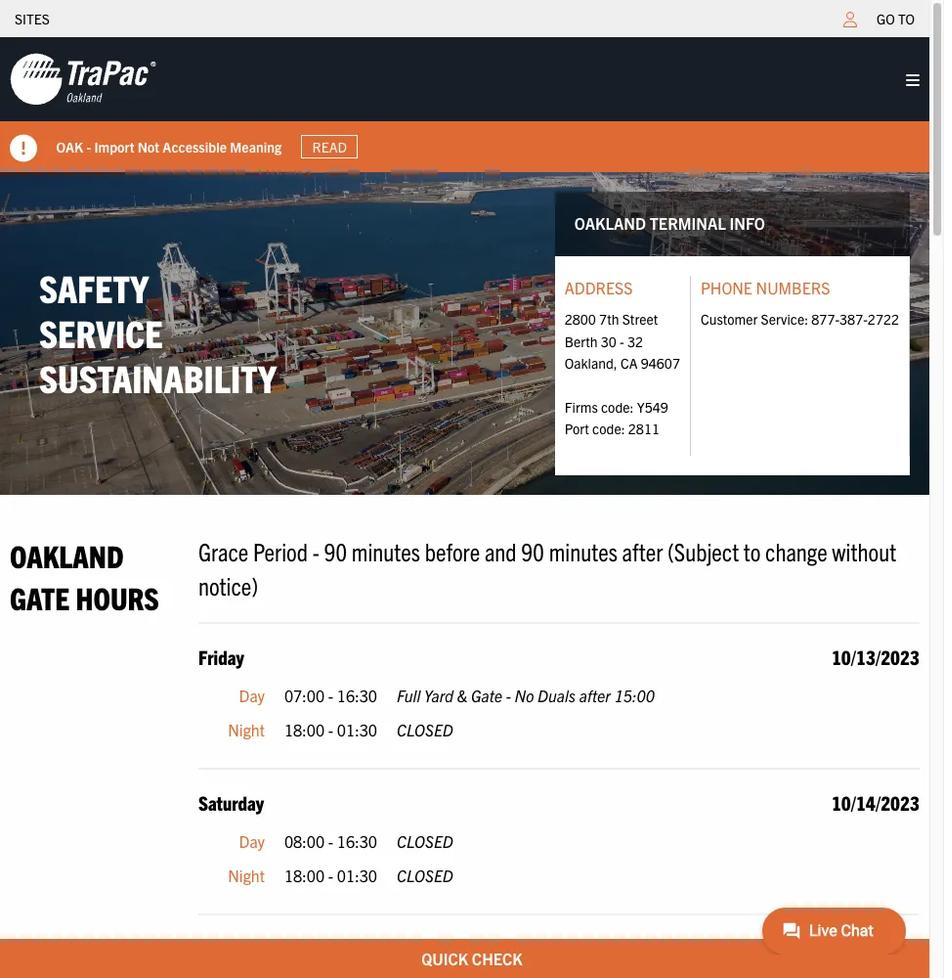 Task type: vqa. For each thing, say whether or not it's contained in the screenshot.
the 10/20/2023 16:30 associated with 18:00
no



Task type: locate. For each thing, give the bounding box(es) containing it.
18:00 down 07:00
[[285, 720, 325, 740]]

day
[[239, 685, 265, 705], [239, 831, 265, 851]]

minutes
[[352, 535, 421, 566], [549, 535, 618, 566]]

address
[[565, 277, 633, 297]]

1 night from the top
[[228, 720, 265, 740]]

banner
[[0, 37, 945, 172]]

&
[[457, 685, 468, 705]]

2800 7th street berth 30 - 32 oakland, ca 94607
[[565, 310, 681, 372]]

01:30 for friday
[[337, 720, 378, 740]]

street
[[623, 310, 659, 328]]

16:30 left full
[[337, 685, 378, 705]]

oakland
[[575, 213, 647, 233], [10, 536, 124, 574]]

night down saturday
[[228, 866, 265, 885]]

oakland inside the oakland gate hours
[[10, 536, 124, 574]]

oakland for terminal
[[575, 213, 647, 233]]

gate right '&'
[[471, 685, 503, 705]]

0 vertical spatial gate
[[10, 578, 70, 616]]

day for friday
[[239, 685, 265, 705]]

0 vertical spatial night
[[228, 720, 265, 740]]

16:30 right 08:00
[[337, 831, 378, 851]]

hours
[[76, 578, 159, 616]]

closed up quick
[[397, 866, 454, 885]]

- down 08:00 - 16:30
[[328, 866, 334, 885]]

2 18:00 from the top
[[285, 866, 325, 885]]

0 vertical spatial 01:30
[[337, 720, 378, 740]]

2 vertical spatial closed
[[397, 866, 454, 885]]

berth
[[565, 332, 598, 350]]

1 vertical spatial 16:30
[[337, 831, 378, 851]]

oakland up hours
[[10, 536, 124, 574]]

01:30 down 08:00 - 16:30
[[337, 866, 378, 885]]

import
[[95, 138, 135, 155]]

0 horizontal spatial gate
[[10, 578, 70, 616]]

customer service: 877-387-2722
[[701, 310, 900, 328]]

gate
[[10, 578, 70, 616], [471, 685, 503, 705]]

0 vertical spatial 18:00
[[285, 720, 325, 740]]

ca
[[621, 354, 638, 372]]

18:00
[[285, 720, 325, 740], [285, 866, 325, 885]]

0 vertical spatial code:
[[601, 398, 634, 415]]

18:00 down 08:00
[[285, 866, 325, 885]]

minutes right and
[[549, 535, 618, 566]]

0 vertical spatial after
[[623, 535, 663, 566]]

1 horizontal spatial after
[[623, 535, 663, 566]]

solid image
[[10, 135, 37, 162]]

01:30 down 07:00 - 16:30
[[337, 720, 378, 740]]

- right the 30
[[620, 332, 625, 350]]

oakland up 'address'
[[575, 213, 647, 233]]

90 right and
[[522, 535, 545, 566]]

18:00 - 01:30 for saturday
[[285, 866, 378, 885]]

and
[[485, 535, 517, 566]]

go to
[[877, 10, 916, 27]]

1 01:30 from the top
[[337, 720, 378, 740]]

877-
[[812, 310, 840, 328]]

no
[[515, 685, 534, 705]]

90
[[324, 535, 347, 566], [522, 535, 545, 566]]

01:30
[[337, 720, 378, 740], [337, 866, 378, 885]]

solid image
[[907, 72, 920, 88]]

0 horizontal spatial minutes
[[352, 535, 421, 566]]

read
[[313, 138, 348, 156]]

18:00 - 01:30 down 08:00 - 16:30
[[285, 866, 378, 885]]

oak
[[57, 138, 84, 155]]

90 right period at bottom
[[324, 535, 347, 566]]

not
[[138, 138, 160, 155]]

1 closed from the top
[[397, 720, 454, 740]]

info
[[730, 213, 766, 233]]

code: up 2811
[[601, 398, 634, 415]]

2 night from the top
[[228, 866, 265, 885]]

after right duals
[[580, 685, 611, 705]]

1 horizontal spatial oakland
[[575, 213, 647, 233]]

- left no
[[506, 685, 511, 705]]

after left (subject on the right of the page
[[623, 535, 663, 566]]

2 day from the top
[[239, 831, 265, 851]]

1 18:00 - 01:30 from the top
[[285, 720, 378, 740]]

day down saturday
[[239, 831, 265, 851]]

gate left hours
[[10, 578, 70, 616]]

0 horizontal spatial oakland
[[10, 536, 124, 574]]

2 16:30 from the top
[[337, 831, 378, 851]]

1 vertical spatial after
[[580, 685, 611, 705]]

0 vertical spatial 16:30
[[337, 685, 378, 705]]

closed down yard
[[397, 720, 454, 740]]

3 closed from the top
[[397, 866, 454, 885]]

1 vertical spatial 18:00 - 01:30
[[285, 866, 378, 885]]

day down "friday" at the left of the page
[[239, 685, 265, 705]]

0 vertical spatial oakland
[[575, 213, 647, 233]]

closed right 08:00 - 16:30
[[397, 831, 454, 851]]

2 90 from the left
[[522, 535, 545, 566]]

- right 07:00
[[328, 685, 334, 705]]

1 vertical spatial oakland
[[10, 536, 124, 574]]

closed
[[397, 720, 454, 740], [397, 831, 454, 851], [397, 866, 454, 885]]

1 vertical spatial day
[[239, 831, 265, 851]]

0 horizontal spatial 90
[[324, 535, 347, 566]]

0 vertical spatial 18:00 - 01:30
[[285, 720, 378, 740]]

code: right port
[[593, 420, 626, 437]]

notice)
[[198, 569, 258, 600]]

1 day from the top
[[239, 685, 265, 705]]

2800
[[565, 310, 597, 328]]

oakland terminal info
[[575, 213, 766, 233]]

oakland,
[[565, 354, 618, 372]]

go
[[877, 10, 896, 27]]

2 01:30 from the top
[[337, 866, 378, 885]]

1 vertical spatial gate
[[471, 685, 503, 705]]

sustainability
[[39, 354, 277, 401]]

quick
[[422, 949, 469, 968]]

after
[[623, 535, 663, 566], [580, 685, 611, 705]]

1 vertical spatial 01:30
[[337, 866, 378, 885]]

- right period at bottom
[[313, 535, 320, 566]]

18:00 - 01:30 for friday
[[285, 720, 378, 740]]

- right 08:00
[[328, 831, 334, 851]]

18:00 - 01:30 down 07:00 - 16:30
[[285, 720, 378, 740]]

1 18:00 from the top
[[285, 720, 325, 740]]

18:00 for saturday
[[285, 866, 325, 885]]

full yard & gate - no duals after 15:00
[[397, 685, 655, 705]]

night up saturday
[[228, 720, 265, 740]]

01:30 for saturday
[[337, 866, 378, 885]]

saturday
[[198, 790, 264, 814]]

1 vertical spatial 18:00
[[285, 866, 325, 885]]

10/14/2023
[[832, 790, 920, 814]]

1 vertical spatial closed
[[397, 831, 454, 851]]

code:
[[601, 398, 634, 415], [593, 420, 626, 437]]

-
[[87, 138, 92, 155], [620, 332, 625, 350], [313, 535, 320, 566], [328, 685, 334, 705], [506, 685, 511, 705], [328, 720, 334, 740], [328, 831, 334, 851], [328, 866, 334, 885]]

light image
[[844, 12, 858, 27]]

service:
[[762, 310, 809, 328]]

gate inside the oakland gate hours
[[10, 578, 70, 616]]

0 vertical spatial day
[[239, 685, 265, 705]]

2 18:00 - 01:30 from the top
[[285, 866, 378, 885]]

18:00 - 01:30
[[285, 720, 378, 740], [285, 866, 378, 885]]

night
[[228, 720, 265, 740], [228, 866, 265, 885]]

1 vertical spatial night
[[228, 866, 265, 885]]

16:30
[[337, 685, 378, 705], [337, 831, 378, 851]]

1 horizontal spatial minutes
[[549, 535, 618, 566]]

08:00 - 16:30
[[285, 831, 378, 851]]

1 horizontal spatial 90
[[522, 535, 545, 566]]

minutes left "before"
[[352, 535, 421, 566]]

0 vertical spatial closed
[[397, 720, 454, 740]]

1 16:30 from the top
[[337, 685, 378, 705]]

387-
[[840, 310, 868, 328]]

to
[[899, 10, 916, 27]]



Task type: describe. For each thing, give the bounding box(es) containing it.
closed for saturday
[[397, 866, 454, 885]]

7th
[[600, 310, 620, 328]]

grace
[[198, 535, 249, 566]]

oakland for gate
[[10, 536, 124, 574]]

banner containing oak - import not accessible meaning
[[0, 37, 945, 172]]

period
[[253, 535, 308, 566]]

meaning
[[231, 138, 282, 155]]

16:30 for saturday
[[337, 831, 378, 851]]

- inside "grace period - 90 minutes before and 90 minutes after (subject to change without notice)"
[[313, 535, 320, 566]]

(subject
[[668, 535, 740, 566]]

after inside "grace period - 90 minutes before and 90 minutes after (subject to change without notice)"
[[623, 535, 663, 566]]

oakland image
[[10, 52, 156, 107]]

15:00
[[615, 685, 655, 705]]

firms
[[565, 398, 598, 415]]

30
[[601, 332, 617, 350]]

duals
[[538, 685, 576, 705]]

10/13/2023
[[832, 644, 920, 669]]

quick check link
[[0, 939, 945, 978]]

safety
[[39, 264, 149, 311]]

2722
[[868, 310, 900, 328]]

0 horizontal spatial after
[[580, 685, 611, 705]]

- inside 2800 7th street berth 30 - 32 oakland, ca 94607
[[620, 332, 625, 350]]

day for saturday
[[239, 831, 265, 851]]

phone numbers
[[701, 277, 831, 297]]

change
[[766, 535, 828, 566]]

- down 07:00 - 16:30
[[328, 720, 334, 740]]

without
[[833, 535, 897, 566]]

oakland gate hours
[[10, 536, 159, 616]]

- right oak
[[87, 138, 92, 155]]

08:00
[[285, 831, 325, 851]]

2811
[[629, 420, 660, 437]]

firms code:  y549 port code:  2811
[[565, 398, 669, 437]]

closed for friday
[[397, 720, 454, 740]]

before
[[425, 535, 480, 566]]

07:00 - 16:30
[[285, 685, 378, 705]]

customer
[[701, 310, 758, 328]]

check
[[472, 949, 523, 968]]

1 90 from the left
[[324, 535, 347, 566]]

sites
[[15, 10, 50, 27]]

sunday
[[198, 936, 252, 960]]

18:00 for friday
[[285, 720, 325, 740]]

terminal
[[650, 213, 727, 233]]

quick check
[[422, 949, 523, 968]]

32
[[628, 332, 644, 350]]

oak - import not accessible meaning
[[57, 138, 282, 155]]

read link
[[302, 135, 359, 159]]

16:30 for friday
[[337, 685, 378, 705]]

to
[[744, 535, 761, 566]]

port
[[565, 420, 590, 437]]

service
[[39, 309, 163, 356]]

1 horizontal spatial gate
[[471, 685, 503, 705]]

phone
[[701, 277, 753, 297]]

10/15/2023
[[832, 936, 920, 960]]

night for saturday
[[228, 866, 265, 885]]

94607
[[641, 354, 681, 372]]

full
[[397, 685, 421, 705]]

grace period - 90 minutes before and 90 minutes after (subject to change without notice)
[[198, 535, 897, 600]]

safety service sustainability
[[39, 264, 277, 401]]

friday
[[198, 644, 244, 669]]

1 minutes from the left
[[352, 535, 421, 566]]

accessible
[[163, 138, 227, 155]]

2 minutes from the left
[[549, 535, 618, 566]]

07:00
[[285, 685, 325, 705]]

y549
[[637, 398, 669, 415]]

1 vertical spatial code:
[[593, 420, 626, 437]]

2 closed from the top
[[397, 831, 454, 851]]

yard
[[424, 685, 454, 705]]

night for friday
[[228, 720, 265, 740]]

numbers
[[757, 277, 831, 297]]



